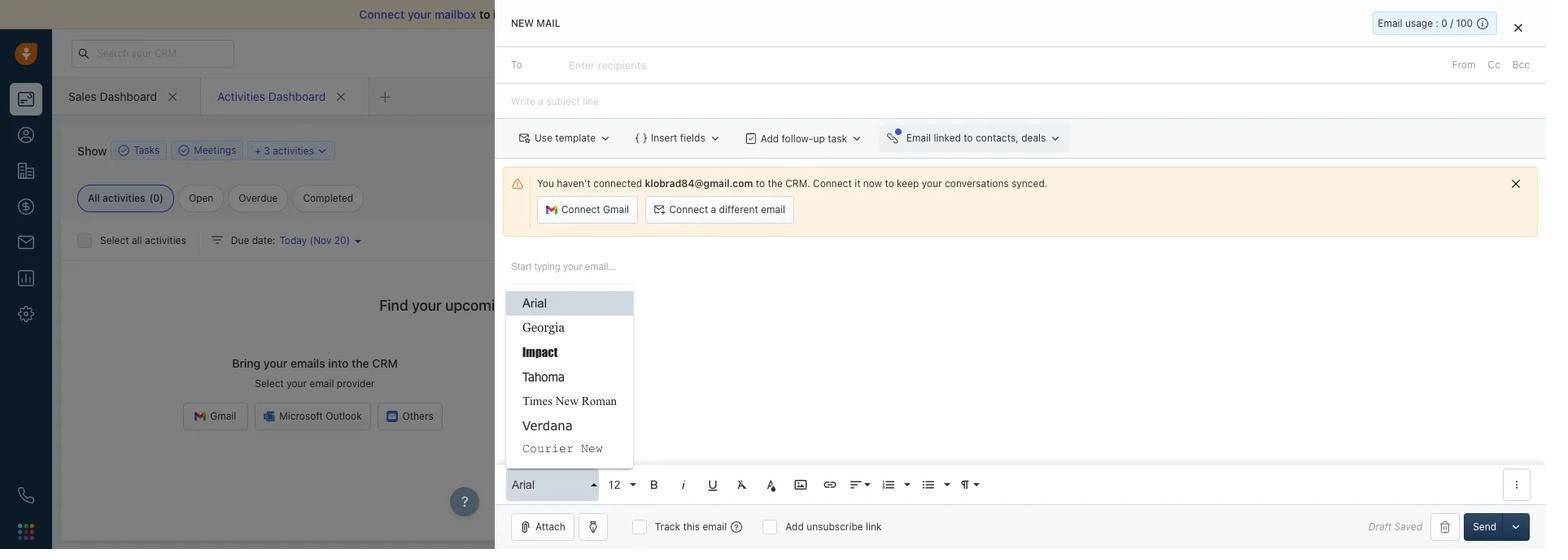 Task type: vqa. For each thing, say whether or not it's contained in the screenshot.
Bring your emails into the CRM Select your email provider your
yes



Task type: locate. For each thing, give the bounding box(es) containing it.
application containing impact
[[495, 245, 1547, 505]]

1 vertical spatial email
[[907, 132, 931, 144]]

more
[[1022, 144, 1045, 156]]

connect your mailbox link
[[359, 7, 479, 21]]

0 horizontal spatial google calendar
[[746, 446, 823, 459]]

sales
[[68, 89, 97, 103]]

connect left it
[[813, 178, 852, 190]]

tahoma link
[[506, 365, 633, 389]]

0 vertical spatial google
[[1315, 230, 1347, 242]]

) right nov
[[346, 234, 350, 247]]

0 horizontal spatial task
[[828, 132, 847, 145]]

1 horizontal spatial gmail
[[603, 204, 629, 216]]

0 horizontal spatial 0
[[153, 192, 160, 204]]

meetings
[[559, 297, 621, 314]]

attach
[[536, 521, 566, 533]]

microsoft
[[1201, 230, 1245, 242], [279, 411, 323, 423]]

new down verdana link at the bottom of the page
[[581, 443, 603, 457]]

0
[[1442, 17, 1448, 29], [153, 192, 160, 204]]

+ 3 activities
[[255, 144, 314, 157]]

0 vertical spatial arial
[[523, 296, 547, 310]]

0 horizontal spatial new
[[511, 17, 534, 29]]

all activities ( 0 )
[[88, 192, 164, 204]]

1 horizontal spatial email
[[1378, 17, 1403, 29]]

1 horizontal spatial calendar
[[1350, 230, 1391, 242]]

0 horizontal spatial google calendar button
[[722, 439, 832, 467]]

1 horizontal spatial select
[[255, 378, 284, 390]]

2 dashboard from the left
[[268, 89, 326, 103]]

1 vertical spatial 365
[[894, 446, 913, 459]]

0 vertical spatial the
[[768, 178, 783, 190]]

synced.
[[1012, 178, 1048, 190]]

your left mailbox at left top
[[408, 7, 432, 21]]

your for find your upcoming tasks, meetings and reminders here.
[[412, 297, 442, 314]]

select down "bring"
[[255, 378, 284, 390]]

email left linked
[[907, 132, 931, 144]]

email down the emails
[[310, 378, 334, 390]]

0 horizontal spatial )
[[160, 192, 164, 204]]

1 vertical spatial google calendar
[[746, 446, 823, 459]]

more misc image
[[1510, 478, 1525, 492]]

1 horizontal spatial 365
[[1460, 230, 1478, 242]]

dialog
[[495, 0, 1547, 549]]

you
[[537, 178, 554, 190]]

gmail down connected
[[603, 204, 629, 216]]

crm.
[[786, 178, 811, 190]]

0 up select all activities
[[153, 192, 160, 204]]

gmail
[[603, 204, 629, 216], [210, 411, 236, 423]]

) for all activities ( 0 )
[[160, 192, 164, 204]]

and left enable
[[611, 7, 631, 21]]

0 vertical spatial microsoft
[[1201, 230, 1245, 242]]

send
[[1474, 521, 1497, 533]]

email right of
[[752, 7, 780, 21]]

0 vertical spatial 365
[[1460, 230, 1478, 242]]

0 vertical spatial office
[[1429, 230, 1457, 242]]

italic (⌘i) image
[[676, 478, 691, 492]]

now
[[864, 178, 882, 190]]

sales dashboard
[[68, 89, 157, 103]]

calendar for google calendar button to the right
[[1350, 230, 1391, 242]]

microsoft teams button
[[1176, 227, 1286, 246]]

days
[[1188, 47, 1208, 58]]

1 vertical spatial office
[[863, 446, 891, 459]]

select
[[100, 234, 129, 247], [255, 378, 284, 390]]

connect inside connect a different email button
[[670, 204, 708, 216]]

google calendar
[[1315, 230, 1391, 242], [746, 446, 823, 459]]

draft saved
[[1369, 521, 1423, 534]]

task right up
[[828, 132, 847, 145]]

0 horizontal spatial office 365 button
[[839, 439, 922, 467]]

1 dashboard from the left
[[100, 89, 157, 103]]

0 horizontal spatial email
[[907, 132, 931, 144]]

application
[[495, 245, 1547, 505]]

0 horizontal spatial calendar
[[782, 446, 823, 459]]

1 vertical spatial the
[[352, 357, 369, 371]]

365 for the bottommost the 'office 365' button
[[894, 446, 913, 459]]

email right this
[[703, 521, 727, 533]]

add follow-up task
[[761, 132, 847, 145]]

add task button
[[800, 137, 877, 164]]

task up it
[[849, 144, 869, 156]]

365
[[1460, 230, 1478, 242], [894, 446, 913, 459]]

use template
[[535, 132, 596, 144]]

a
[[711, 204, 717, 216]]

add
[[761, 132, 779, 145], [828, 144, 847, 156], [937, 144, 955, 156], [786, 521, 804, 533]]

the up provider
[[352, 357, 369, 371]]

1 horizontal spatial 0
[[1442, 17, 1448, 29]]

1 horizontal spatial )
[[346, 234, 350, 247]]

0 vertical spatial new
[[511, 17, 534, 29]]

0 horizontal spatial dashboard
[[100, 89, 157, 103]]

arial down courier
[[512, 478, 535, 491]]

your right "bring"
[[264, 357, 288, 371]]

your inside dialog
[[922, 178, 942, 190]]

add task
[[828, 144, 869, 156]]

connect left mailbox at left top
[[359, 7, 405, 21]]

microsoft for microsoft teams
[[1201, 230, 1245, 242]]

outlook
[[326, 411, 362, 423]]

0 vertical spatial email
[[1378, 17, 1403, 29]]

dashboard up + 3 activities button
[[268, 89, 326, 103]]

freshworks switcher image
[[18, 524, 34, 540]]

0 vertical spatial calendar
[[1350, 230, 1391, 242]]

new left mail
[[511, 17, 534, 29]]

0 horizontal spatial select
[[100, 234, 129, 247]]

select left all
[[100, 234, 129, 247]]

0 horizontal spatial the
[[352, 357, 369, 371]]

calendar for bottommost google calendar button
[[782, 446, 823, 459]]

1 horizontal spatial microsoft
[[1201, 230, 1245, 242]]

mailbox
[[435, 7, 476, 21]]

you haven't connected klobrad84@gmail.com to the crm. connect it now to keep your conversations synced.
[[537, 178, 1048, 190]]

find your upcoming tasks, meetings and reminders here.
[[380, 297, 759, 314]]

1 vertical spatial 0
[[153, 192, 160, 204]]

your right keep
[[922, 178, 942, 190]]

1 horizontal spatial new
[[556, 395, 579, 408]]

office for rightmost the 'office 365' button
[[1429, 230, 1457, 242]]

Enter recipients text field
[[569, 52, 650, 78]]

courier new
[[523, 443, 603, 457]]

google up 'text color' 'icon'
[[746, 446, 779, 459]]

1 horizontal spatial google
[[1315, 230, 1347, 242]]

connect down haven't
[[562, 204, 601, 216]]

1 vertical spatial and
[[625, 297, 650, 314]]

0 vertical spatial office 365 button
[[1404, 227, 1487, 246]]

connect
[[359, 7, 405, 21], [813, 178, 852, 190], [562, 204, 601, 216], [670, 204, 708, 216]]

georgia
[[523, 321, 565, 335]]

1 vertical spatial activities
[[103, 192, 145, 204]]

microsoft for microsoft outlook
[[279, 411, 323, 423]]

0 vertical spatial gmail
[[603, 204, 629, 216]]

1 horizontal spatial google calendar
[[1315, 230, 1391, 242]]

office 365
[[1429, 230, 1478, 242], [863, 446, 913, 459]]

/
[[1451, 17, 1454, 29]]

underline (⌘u) image
[[706, 478, 720, 492]]

1 vertical spatial calendar
[[782, 446, 823, 459]]

your for bring your emails into the crm select your email provider
[[264, 357, 288, 371]]

add right up
[[828, 144, 847, 156]]

your for connect your mailbox to improve deliverability and enable 2-way sync of email conversations.
[[408, 7, 432, 21]]

1 vertical spatial )
[[346, 234, 350, 247]]

to
[[479, 7, 490, 21], [964, 132, 973, 144], [756, 178, 765, 190], [885, 178, 894, 190]]

dashboard for sales dashboard
[[100, 89, 157, 103]]

calendar
[[1350, 230, 1391, 242], [782, 446, 823, 459]]

your down the emails
[[287, 378, 307, 390]]

completed
[[303, 192, 353, 204]]

2 vertical spatial new
[[581, 443, 603, 457]]

task
[[828, 132, 847, 145], [849, 144, 869, 156]]

the left crm.
[[768, 178, 783, 190]]

meetings
[[194, 144, 236, 157]]

email inside button
[[907, 132, 931, 144]]

office 365 button
[[1404, 227, 1487, 246], [839, 439, 922, 467]]

activities inside button
[[273, 144, 314, 157]]

+ 3 activities button
[[248, 141, 336, 160]]

and right meetings
[[625, 297, 650, 314]]

1 vertical spatial arial
[[512, 478, 535, 491]]

add left follow-
[[761, 132, 779, 145]]

microsoft left teams
[[1201, 230, 1245, 242]]

email
[[1378, 17, 1403, 29], [907, 132, 931, 144]]

gmail down "bring"
[[210, 411, 236, 423]]

0 horizontal spatial gmail
[[210, 411, 236, 423]]

times new roman
[[523, 395, 617, 408]]

email down you haven't connected klobrad84@gmail.com to the crm. connect it now to keep your conversations synced.
[[761, 204, 786, 216]]

( right today
[[310, 234, 314, 247]]

add left meeting
[[937, 144, 955, 156]]

saved
[[1395, 521, 1423, 534]]

new
[[511, 17, 534, 29], [556, 395, 579, 408], [581, 443, 603, 457]]

connect left a
[[670, 204, 708, 216]]

12
[[608, 478, 621, 491]]

1 horizontal spatial google calendar button
[[1290, 227, 1400, 246]]

tahoma
[[523, 370, 565, 384]]

google calendar button
[[1290, 227, 1400, 246], [722, 439, 832, 467]]

1 vertical spatial (
[[310, 234, 314, 247]]

email inside bring your emails into the crm select your email provider
[[310, 378, 334, 390]]

2 vertical spatial activities
[[145, 234, 186, 247]]

1 horizontal spatial task
[[849, 144, 869, 156]]

new for times
[[556, 395, 579, 408]]

1 vertical spatial google calendar button
[[722, 439, 832, 467]]

1 vertical spatial select
[[255, 378, 284, 390]]

1 vertical spatial office 365
[[863, 446, 913, 459]]

connect for connect gmail
[[562, 204, 601, 216]]

add unsubscribe link
[[786, 521, 882, 533]]

tasks
[[134, 144, 160, 157]]

1 vertical spatial microsoft
[[279, 411, 323, 423]]

way
[[685, 7, 707, 21]]

email left "usage"
[[1378, 17, 1403, 29]]

0 vertical spatial activities
[[273, 144, 314, 157]]

email for email usage : 0 / 100
[[1378, 17, 1403, 29]]

2 horizontal spatial new
[[581, 443, 603, 457]]

1 horizontal spatial office
[[1429, 230, 1457, 242]]

office 365 for rightmost the 'office 365' button
[[1429, 230, 1478, 242]]

)
[[160, 192, 164, 204], [346, 234, 350, 247]]

your trial ends in 21 days
[[1102, 47, 1208, 58]]

1 horizontal spatial dashboard
[[268, 89, 326, 103]]

0 vertical spatial )
[[160, 192, 164, 204]]

0 horizontal spatial office 365
[[863, 446, 913, 459]]

enable
[[634, 7, 670, 21]]

) left the open
[[160, 192, 164, 204]]

1 horizontal spatial the
[[768, 178, 783, 190]]

0 horizontal spatial (
[[149, 192, 153, 204]]

improve
[[493, 7, 537, 21]]

email for email linked to contacts, deals
[[907, 132, 931, 144]]

show
[[77, 144, 107, 158]]

office
[[1429, 230, 1457, 242], [863, 446, 891, 459]]

conversations
[[945, 178, 1009, 190]]

deals
[[1022, 132, 1046, 144]]

down image
[[317, 145, 328, 157]]

0 right :
[[1442, 17, 1448, 29]]

( up select all activities
[[149, 192, 153, 204]]

different
[[719, 204, 759, 216]]

text color image
[[764, 478, 779, 492]]

1 vertical spatial new
[[556, 395, 579, 408]]

0 vertical spatial (
[[149, 192, 153, 204]]

it
[[855, 178, 861, 190]]

new down tahoma link
[[556, 395, 579, 408]]

0 horizontal spatial 365
[[894, 446, 913, 459]]

clear formatting image
[[735, 478, 750, 492]]

explore plans
[[1239, 46, 1302, 59]]

0 horizontal spatial office
[[863, 446, 891, 459]]

to inside button
[[964, 132, 973, 144]]

0 vertical spatial 0
[[1442, 17, 1448, 29]]

add left "unsubscribe"
[[786, 521, 804, 533]]

google right teams
[[1315, 230, 1347, 242]]

Write a subject line text field
[[495, 84, 1547, 118]]

microsoft left outlook
[[279, 411, 323, 423]]

0 inside dialog
[[1442, 17, 1448, 29]]

0 vertical spatial office 365
[[1429, 230, 1478, 242]]

new mail
[[511, 17, 561, 29]]

0 vertical spatial google calendar button
[[1290, 227, 1400, 246]]

0 vertical spatial google calendar
[[1315, 230, 1391, 242]]

1 vertical spatial office 365 button
[[839, 439, 922, 467]]

0 for /
[[1442, 17, 1448, 29]]

my calendar
[[1111, 166, 1177, 180]]

microsoft outlook button
[[255, 403, 371, 431]]

ends
[[1143, 47, 1163, 58]]

1 horizontal spatial office 365 button
[[1404, 227, 1487, 246]]

widgets
[[1326, 127, 1362, 139]]

mail
[[537, 17, 561, 29]]

insert image (⌘p) image
[[794, 478, 808, 492]]

provider
[[337, 378, 375, 390]]

connect inside connect gmail button
[[562, 204, 601, 216]]

arial up georgia
[[523, 296, 547, 310]]

the inside bring your emails into the crm select your email provider
[[352, 357, 369, 371]]

dashboard right sales
[[100, 89, 157, 103]]

0 horizontal spatial google
[[746, 446, 779, 459]]

your right find
[[412, 297, 442, 314]]

impact
[[523, 345, 558, 360]]

0 horizontal spatial microsoft
[[279, 411, 323, 423]]

gmail inside dialog
[[603, 204, 629, 216]]

1 horizontal spatial office 365
[[1429, 230, 1478, 242]]



Task type: describe. For each thing, give the bounding box(es) containing it.
all
[[132, 234, 142, 247]]

roman
[[582, 395, 617, 408]]

courier new link
[[506, 438, 633, 462]]

overdue
[[239, 192, 278, 204]]

the inside dialog
[[768, 178, 783, 190]]

template
[[555, 132, 596, 144]]

draft
[[1369, 521, 1392, 534]]

phone element
[[10, 479, 42, 512]]

deliverability
[[540, 7, 608, 21]]

date:
[[252, 234, 275, 247]]

task inside dialog
[[828, 132, 847, 145]]

email linked to contacts, deals
[[907, 132, 1046, 144]]

connect gmail button
[[537, 196, 638, 224]]

impact link
[[506, 340, 633, 365]]

21
[[1176, 47, 1186, 58]]

dialog containing impact
[[495, 0, 1547, 549]]

cc
[[1488, 59, 1501, 71]]

track
[[655, 521, 681, 533]]

to
[[511, 59, 522, 71]]

this
[[683, 521, 700, 533]]

plans
[[1277, 46, 1302, 59]]

microsoft teams
[[1201, 230, 1277, 242]]

connect for connect your mailbox to improve deliverability and enable 2-way sync of email conversations.
[[359, 7, 405, 21]]

arial button
[[506, 469, 599, 501]]

1 horizontal spatial (
[[310, 234, 314, 247]]

email image
[[1386, 46, 1397, 60]]

email usage : 0 / 100
[[1378, 17, 1473, 29]]

office 365 for the bottommost the 'office 365' button
[[863, 446, 913, 459]]

1 vertical spatial google
[[746, 446, 779, 459]]

use
[[535, 132, 553, 144]]

find
[[380, 297, 408, 314]]

others button
[[378, 403, 443, 431]]

0 for )
[[153, 192, 160, 204]]

due
[[231, 234, 249, 247]]

connected
[[594, 178, 642, 190]]

insert fields
[[651, 132, 706, 144]]

phone image
[[18, 488, 34, 504]]

add for add meeting
[[937, 144, 955, 156]]

bring your emails into the crm select your email provider
[[232, 357, 398, 390]]

insert link (⌘k) image
[[823, 478, 838, 492]]

in
[[1166, 47, 1174, 58]]

ordered list image
[[882, 478, 896, 492]]

gmail button
[[183, 403, 248, 431]]

365 for rightmost the 'office 365' button
[[1460, 230, 1478, 242]]

task inside button
[[849, 144, 869, 156]]

1 vertical spatial gmail
[[210, 411, 236, 423]]

add for add unsubscribe link
[[786, 521, 804, 533]]

tasks,
[[516, 297, 556, 314]]

from
[[1453, 59, 1476, 71]]

0 vertical spatial select
[[100, 234, 129, 247]]

align image
[[849, 478, 864, 492]]

add for add task
[[828, 144, 847, 156]]

sync
[[710, 7, 735, 21]]

activities
[[217, 89, 265, 103]]

connect gmail
[[562, 204, 629, 216]]

haven't
[[557, 178, 591, 190]]

of
[[738, 7, 749, 21]]

into
[[328, 357, 349, 371]]

open
[[189, 192, 214, 204]]

activities for 3
[[273, 144, 314, 157]]

12 button
[[602, 469, 638, 501]]

zoom button
[[1107, 227, 1172, 246]]

calendar
[[1131, 166, 1177, 180]]

add for add follow-up task
[[761, 132, 779, 145]]

arial link
[[506, 291, 633, 316]]

bold (⌘b) image
[[647, 478, 662, 492]]

2-
[[673, 7, 685, 21]]

arial inside dropdown button
[[512, 478, 535, 491]]

all
[[88, 192, 100, 204]]

add meeting button
[[909, 137, 1004, 164]]

3
[[264, 144, 270, 157]]

reminders
[[654, 297, 721, 314]]

times
[[523, 395, 553, 408]]

dashboard for activities dashboard
[[268, 89, 326, 103]]

paragraph format image
[[958, 478, 973, 492]]

select inside bring your emails into the crm select your email provider
[[255, 378, 284, 390]]

today ( nov 20 )
[[280, 234, 350, 247]]

track this email
[[655, 521, 727, 533]]

fields
[[680, 132, 706, 144]]

unsubscribe
[[807, 521, 863, 533]]

trial
[[1124, 47, 1140, 58]]

bring
[[232, 357, 261, 371]]

Search your CRM... text field
[[72, 39, 234, 67]]

contacts,
[[976, 132, 1019, 144]]

) for today ( nov 20 )
[[346, 234, 350, 247]]

teams
[[1247, 230, 1277, 242]]

connect a different email button
[[645, 196, 795, 224]]

microsoft outlook
[[279, 411, 362, 423]]

insert
[[651, 132, 678, 144]]

email inside button
[[761, 204, 786, 216]]

courier
[[523, 443, 574, 457]]

up
[[814, 132, 825, 145]]

georgia link
[[506, 316, 633, 340]]

upcoming
[[445, 297, 512, 314]]

today
[[280, 234, 307, 247]]

0 vertical spatial and
[[611, 7, 631, 21]]

your
[[1102, 47, 1121, 58]]

here.
[[725, 297, 759, 314]]

zoom
[[1134, 230, 1161, 242]]

activities for all
[[145, 234, 186, 247]]

verdana link
[[506, 414, 633, 438]]

close image
[[1515, 23, 1523, 33]]

connect for connect a different email
[[670, 204, 708, 216]]

link
[[866, 521, 882, 533]]

new for courier
[[581, 443, 603, 457]]

configure widgets
[[1278, 127, 1362, 139]]

:
[[1436, 17, 1439, 29]]

unordered list image
[[922, 478, 936, 492]]

select all activities
[[100, 234, 186, 247]]

email linked to contacts, deals button
[[879, 125, 1070, 152]]

times new roman link
[[506, 389, 633, 414]]

conversations.
[[783, 7, 862, 21]]

office for the bottommost the 'office 365' button
[[863, 446, 891, 459]]



